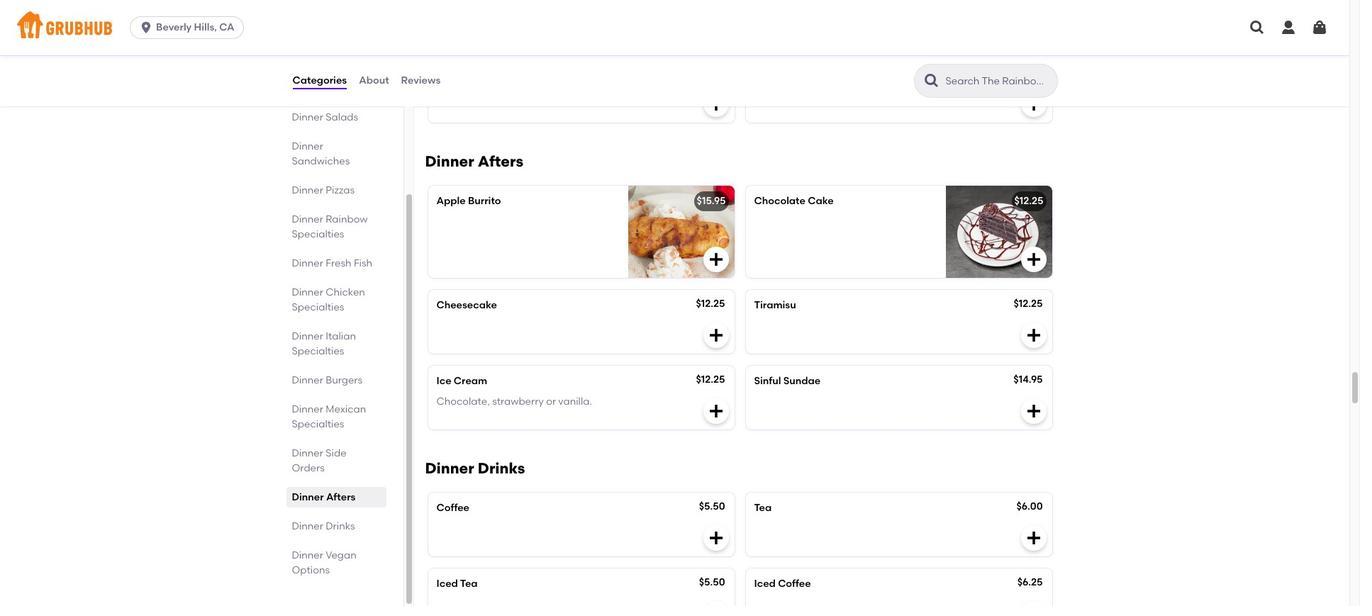Task type: describe. For each thing, give the bounding box(es) containing it.
dinner rainbow specialties
[[292, 213, 368, 240]]

baked potato button
[[428, 59, 734, 123]]

$6.25
[[1017, 577, 1043, 589]]

iced coffee
[[754, 578, 811, 590]]

dinner italian specialties
[[292, 330, 356, 357]]

dinner side orders
[[292, 447, 347, 474]]

iced tea
[[437, 578, 478, 590]]

svg image for coffee
[[707, 530, 724, 547]]

italian
[[326, 330, 356, 343]]

dinner burgers
[[292, 374, 362, 387]]

dinner fresh fish
[[292, 257, 372, 269]]

about button
[[358, 55, 390, 106]]

dinner sandwiches
[[292, 140, 350, 167]]

or
[[546, 395, 556, 407]]

$15.95
[[697, 195, 726, 207]]

beverly hills, ca button
[[130, 16, 249, 39]]

ca
[[219, 21, 234, 33]]

chocolate, strawberry or vanilla.
[[437, 395, 592, 407]]

svg image for baked potato
[[707, 96, 724, 113]]

categories
[[293, 74, 347, 86]]

1 italian sausage image
[[628, 0, 734, 47]]

dinner inside "dinner vegan options"
[[292, 550, 323, 562]]

dinner inside dinner sandwiches
[[292, 140, 323, 152]]

side
[[326, 447, 347, 460]]

dinner inside dinner rainbow specialties
[[292, 213, 323, 226]]

cheesecake
[[437, 299, 497, 312]]

burgers
[[326, 374, 362, 387]]

$11.95 button
[[746, 59, 1052, 123]]

Search The Rainbow Bar and Grill search field
[[944, 74, 1053, 88]]

mexican
[[326, 404, 366, 416]]

main navigation navigation
[[0, 0, 1350, 55]]

search icon image
[[923, 72, 940, 89]]

1 vertical spatial drinks
[[326, 521, 355, 533]]

dinner up "dinner vegan options"
[[292, 521, 323, 533]]

dinner up apple
[[425, 153, 474, 170]]

orders
[[292, 462, 325, 474]]

1 vertical spatial dinner afters
[[292, 491, 356, 504]]

1 horizontal spatial drinks
[[478, 460, 525, 477]]

0 horizontal spatial dinner drinks
[[292, 521, 355, 533]]

dinner mexican specialties
[[292, 404, 366, 430]]

hills,
[[194, 21, 217, 33]]

dinner inside dinner italian specialties
[[292, 330, 323, 343]]

2 meatballs image
[[946, 0, 1052, 47]]

0 vertical spatial coffee
[[437, 502, 469, 514]]

svg image for sinful sundae
[[1025, 403, 1042, 420]]

apple burrito
[[437, 195, 501, 207]]

svg image for cheesecake
[[707, 327, 724, 344]]

baked
[[437, 68, 467, 80]]

pizzas
[[326, 184, 355, 196]]

baked potato
[[437, 68, 503, 80]]

svg image for tiramisu
[[1025, 327, 1042, 344]]

ice cream
[[437, 375, 487, 387]]

1 vertical spatial coffee
[[778, 578, 811, 590]]

1 horizontal spatial afters
[[478, 153, 523, 170]]

burrito
[[468, 195, 501, 207]]

dinner inside dinner side orders
[[292, 447, 323, 460]]

strawberry
[[492, 395, 544, 407]]

specialties for italian
[[292, 345, 344, 357]]



Task type: vqa. For each thing, say whether or not it's contained in the screenshot.
Prime, inside the Existing Grubhub+ members can redeem this offer. Follow the above steps to sign in or sign up for Prime, then connect to your Grubhub account to activate this offer. If you already have a paid Grubhub+ membership at the time of signup, your paid membership will be canceled and your free trial will begin on the calendar day immediately following the end of your then-current billing cycle.
no



Task type: locate. For each thing, give the bounding box(es) containing it.
1 horizontal spatial coffee
[[778, 578, 811, 590]]

dinner pizzas
[[292, 184, 355, 196]]

dinner down the chocolate,
[[425, 460, 474, 477]]

1 specialties from the top
[[292, 228, 344, 240]]

3 specialties from the top
[[292, 345, 344, 357]]

specialties inside dinner italian specialties
[[292, 345, 344, 357]]

dinner drinks
[[425, 460, 525, 477], [292, 521, 355, 533]]

tiramisu
[[754, 299, 796, 312]]

dinner drinks down the chocolate,
[[425, 460, 525, 477]]

specialties
[[292, 228, 344, 240], [292, 301, 344, 313], [292, 345, 344, 357], [292, 418, 344, 430]]

specialties inside dinner chicken specialties
[[292, 301, 344, 313]]

dinner down sandwiches
[[292, 184, 323, 196]]

svg image for tea
[[1025, 530, 1042, 547]]

2 specialties from the top
[[292, 301, 344, 313]]

dinner drinks up vegan
[[292, 521, 355, 533]]

dinner up 'options' at the bottom of page
[[292, 550, 323, 562]]

0 vertical spatial afters
[[478, 153, 523, 170]]

2 $5.50 from the top
[[699, 577, 725, 589]]

svg image inside 'main navigation' 'navigation'
[[1249, 19, 1266, 36]]

0 horizontal spatial iced
[[437, 578, 458, 590]]

0 vertical spatial dinner afters
[[425, 153, 523, 170]]

4 specialties from the top
[[292, 418, 344, 430]]

2 iced from the left
[[754, 578, 776, 590]]

dinner left burgers
[[292, 374, 323, 387]]

$12.25
[[1014, 195, 1044, 207], [696, 298, 725, 310], [1014, 298, 1043, 310], [696, 374, 725, 386]]

$5.50
[[699, 501, 725, 513], [699, 577, 725, 589]]

specialties down chicken
[[292, 301, 344, 313]]

chocolate cake image
[[946, 186, 1052, 278]]

dinner afters up apple burrito
[[425, 153, 523, 170]]

dinner salads
[[292, 111, 358, 123]]

chocolate cake
[[754, 195, 834, 207]]

dinner down orders
[[292, 491, 324, 504]]

svg image
[[1249, 19, 1266, 36], [707, 96, 724, 113], [1025, 96, 1042, 113], [707, 251, 724, 268], [707, 327, 724, 344], [1025, 327, 1042, 344], [707, 403, 724, 420], [1025, 403, 1042, 420], [707, 530, 724, 547], [1025, 530, 1042, 547]]

chocolate,
[[437, 395, 490, 407]]

afters down dinner side orders
[[326, 491, 356, 504]]

dinner left chicken
[[292, 287, 323, 299]]

$5.50 for tea
[[699, 501, 725, 513]]

sandwiches
[[292, 155, 350, 167]]

drinks
[[478, 460, 525, 477], [326, 521, 355, 533]]

afters up burrito
[[478, 153, 523, 170]]

categories button
[[292, 55, 348, 106]]

dinner afters down orders
[[292, 491, 356, 504]]

beverly hills, ca
[[156, 21, 234, 33]]

1 vertical spatial $5.50
[[699, 577, 725, 589]]

0 vertical spatial tea
[[754, 502, 772, 514]]

coffee
[[437, 502, 469, 514], [778, 578, 811, 590]]

dinner chicken specialties
[[292, 287, 365, 313]]

$11.95
[[1016, 67, 1043, 79]]

reviews button
[[400, 55, 441, 106]]

dinner up sandwiches
[[292, 140, 323, 152]]

1 horizontal spatial iced
[[754, 578, 776, 590]]

0 horizontal spatial tea
[[460, 578, 478, 590]]

options
[[292, 565, 330, 577]]

0 vertical spatial $5.50
[[699, 501, 725, 513]]

sundae
[[784, 375, 821, 387]]

vegan
[[326, 550, 357, 562]]

specialties inside dinner rainbow specialties
[[292, 228, 344, 240]]

iced for iced tea
[[437, 578, 458, 590]]

$5.50 for iced coffee
[[699, 577, 725, 589]]

specialties for chicken
[[292, 301, 344, 313]]

about
[[359, 74, 389, 86]]

salads
[[326, 111, 358, 123]]

1 horizontal spatial dinner drinks
[[425, 460, 525, 477]]

0 vertical spatial dinner drinks
[[425, 460, 525, 477]]

vanilla.
[[558, 395, 592, 407]]

dinner vegan options
[[292, 550, 357, 577]]

afters
[[478, 153, 523, 170], [326, 491, 356, 504]]

sinful sundae
[[754, 375, 821, 387]]

fish
[[354, 257, 372, 269]]

specialties for mexican
[[292, 418, 344, 430]]

1 iced from the left
[[437, 578, 458, 590]]

apple burrito image
[[628, 186, 734, 278]]

1 vertical spatial dinner drinks
[[292, 521, 355, 533]]

dinner inside dinner chicken specialties
[[292, 287, 323, 299]]

0 vertical spatial drinks
[[478, 460, 525, 477]]

dinner left 'salads'
[[292, 111, 323, 123]]

1 vertical spatial tea
[[460, 578, 478, 590]]

dinner down dinner burgers
[[292, 404, 323, 416]]

1 vertical spatial afters
[[326, 491, 356, 504]]

beverly
[[156, 21, 192, 33]]

1 horizontal spatial tea
[[754, 502, 772, 514]]

drinks down chocolate, strawberry or vanilla.
[[478, 460, 525, 477]]

specialties down rainbow
[[292, 228, 344, 240]]

reviews
[[401, 74, 441, 86]]

apple
[[437, 195, 466, 207]]

cake
[[808, 195, 834, 207]]

dinner left fresh
[[292, 257, 323, 269]]

0 horizontal spatial afters
[[326, 491, 356, 504]]

tea
[[754, 502, 772, 514], [460, 578, 478, 590]]

potato
[[470, 68, 503, 80]]

dinner
[[292, 111, 323, 123], [292, 140, 323, 152], [425, 153, 474, 170], [292, 184, 323, 196], [292, 213, 323, 226], [292, 257, 323, 269], [292, 287, 323, 299], [292, 330, 323, 343], [292, 374, 323, 387], [292, 404, 323, 416], [292, 447, 323, 460], [425, 460, 474, 477], [292, 491, 324, 504], [292, 521, 323, 533], [292, 550, 323, 562]]

dinner inside dinner mexican specialties
[[292, 404, 323, 416]]

chicken
[[326, 287, 365, 299]]

specialties down the italian
[[292, 345, 344, 357]]

specialties for rainbow
[[292, 228, 344, 240]]

fresh
[[326, 257, 351, 269]]

chocolate
[[754, 195, 806, 207]]

0 horizontal spatial drinks
[[326, 521, 355, 533]]

1 horizontal spatial dinner afters
[[425, 153, 523, 170]]

$6.00
[[1017, 501, 1043, 513]]

0 horizontal spatial dinner afters
[[292, 491, 356, 504]]

dinner left the italian
[[292, 330, 323, 343]]

0 horizontal spatial coffee
[[437, 502, 469, 514]]

svg image inside the beverly hills, ca button
[[139, 21, 153, 35]]

drinks up vegan
[[326, 521, 355, 533]]

svg image
[[1280, 19, 1297, 36], [1311, 19, 1328, 36], [139, 21, 153, 35], [1025, 251, 1042, 268]]

ice
[[437, 375, 451, 387]]

specialties down the mexican
[[292, 418, 344, 430]]

rainbow
[[326, 213, 368, 226]]

1 $5.50 from the top
[[699, 501, 725, 513]]

dinner up orders
[[292, 447, 323, 460]]

dinner afters
[[425, 153, 523, 170], [292, 491, 356, 504]]

dinner down dinner pizzas
[[292, 213, 323, 226]]

sinful
[[754, 375, 781, 387]]

svg image for apple burrito
[[707, 251, 724, 268]]

cream
[[454, 375, 487, 387]]

$14.95
[[1014, 374, 1043, 386]]

iced for iced coffee
[[754, 578, 776, 590]]

iced
[[437, 578, 458, 590], [754, 578, 776, 590]]

specialties inside dinner mexican specialties
[[292, 418, 344, 430]]



